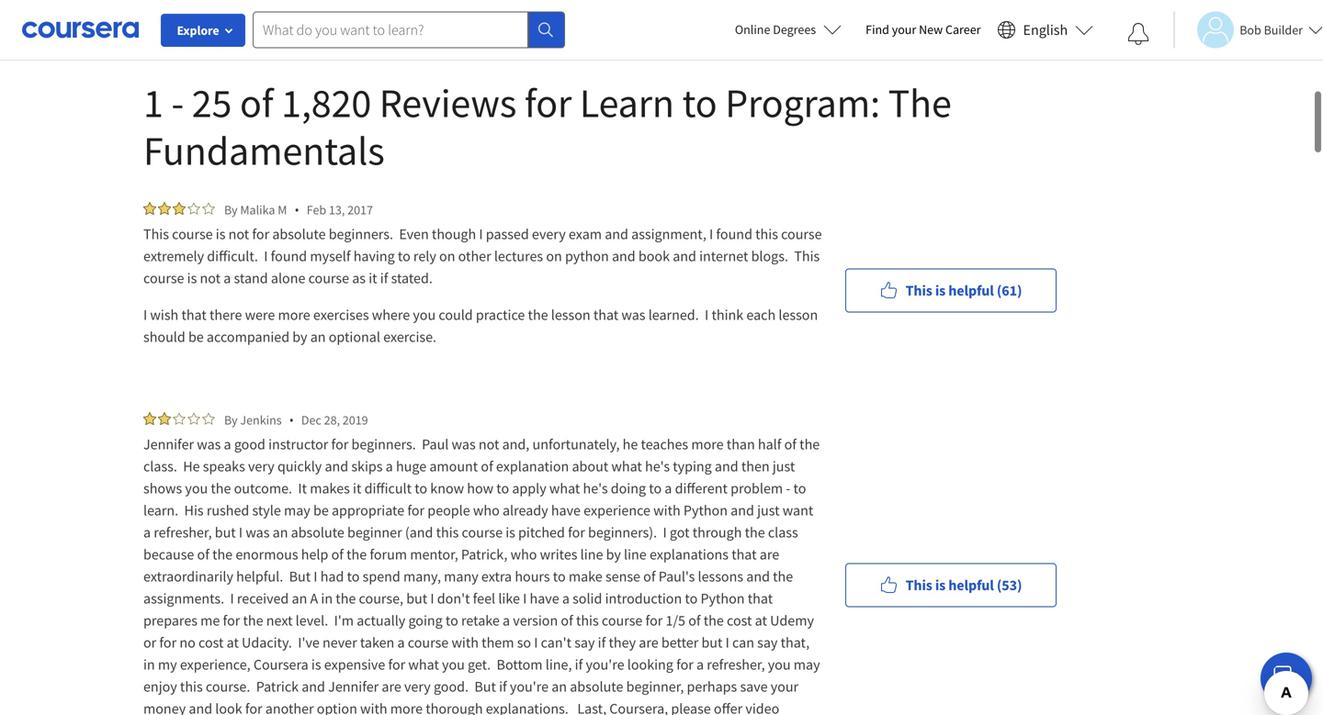 Task type: vqa. For each thing, say whether or not it's contained in the screenshot.
left The From
no



Task type: locate. For each thing, give the bounding box(es) containing it.
1 vertical spatial more
[[691, 436, 724, 454]]

beginners. down 2017
[[329, 225, 393, 244]]

0 horizontal spatial you're
[[510, 678, 549, 697]]

or
[[143, 634, 156, 652]]

cost up can
[[727, 612, 752, 630]]

of
[[240, 77, 273, 128], [784, 436, 797, 454], [481, 458, 493, 476], [197, 546, 209, 564], [331, 546, 344, 564], [643, 568, 656, 586], [561, 612, 573, 630], [689, 612, 701, 630]]

that
[[181, 306, 207, 324], [594, 306, 619, 324], [732, 546, 757, 564], [748, 590, 773, 608]]

0 horizontal spatial it
[[353, 480, 362, 498]]

2 horizontal spatial are
[[760, 546, 779, 564]]

each
[[747, 306, 776, 324]]

by inside by malika m • feb 13, 2017
[[224, 202, 238, 218]]

1 horizontal spatial jennifer
[[328, 678, 379, 697]]

0 vertical spatial not
[[228, 225, 249, 244]]

but down the many,
[[406, 590, 427, 608]]

- inside 1 - 25 of 1,820 reviews for learn to program: the fundamentals
[[171, 77, 184, 128]]

0 vertical spatial what
[[611, 458, 642, 476]]

1 helpful from the top
[[949, 282, 994, 300]]

0 horizontal spatial say
[[575, 634, 595, 652]]

1 vertical spatial it
[[353, 480, 362, 498]]

for right me
[[223, 612, 240, 630]]

2 horizontal spatial not
[[479, 436, 499, 454]]

that down python
[[594, 306, 619, 324]]

a inside this course is not for absolute beginners.  even though i passed every exam and assignment, i found this course extremely difficult.  i found myself having to rely on other lectures on python and book and internet blogs.  this course is not a stand alone course as it if stated.
[[224, 269, 231, 288]]

say
[[575, 634, 595, 652], [757, 634, 778, 652]]

is inside button
[[935, 282, 946, 300]]

are
[[760, 546, 779, 564], [639, 634, 659, 652], [382, 678, 401, 697]]

0 vertical spatial by
[[224, 202, 238, 218]]

beginners. inside this course is not for absolute beginners.  even though i passed every exam and assignment, i found this course extremely difficult.  i found myself having to rely on other lectures on python and book and internet blogs.  this course is not a stand alone course as it if stated.
[[329, 225, 393, 244]]

2 horizontal spatial but
[[702, 634, 723, 652]]

and
[[605, 225, 629, 244], [612, 247, 636, 266], [673, 247, 697, 266], [325, 458, 348, 476], [715, 458, 739, 476], [731, 502, 754, 520], [746, 568, 770, 586], [302, 678, 325, 697], [189, 700, 212, 716]]

1 vertical spatial helpful
[[949, 577, 994, 595]]

1 vertical spatial absolute
[[291, 524, 344, 542]]

half
[[758, 436, 782, 454]]

helpful for (61)
[[949, 282, 994, 300]]

0 vertical spatial who
[[473, 502, 500, 520]]

a
[[310, 590, 318, 608]]

this is helpful (61) button
[[845, 269, 1057, 313]]

were
[[245, 306, 275, 324]]

2 vertical spatial what
[[408, 656, 439, 675]]

• left dec
[[289, 412, 294, 429]]

0 horizontal spatial but
[[289, 568, 311, 586]]

be inside jennifer was a good instructor for beginners.  paul was not and, unfortunately, he teaches more than half of the class.  he speaks very quickly and skips a huge amount of explanation about what he's typing and then just shows you the outcome.  it makes it difficult to know how to apply what he's doing to a different problem - to learn.  his rushed style may be appropriate for people who already have experience with python and just want a refresher, but i was an absolute beginner (and this course is pitched for beginners).  i got through the class because of the enormous help of the forum mentor, patrick, who writes line by line explanations that are extraordinarily helpful.  but i had to spend many, many extra hours to make sense of paul's lessons and the assignments.  i received an a in the course, but i don't feel like i have a solid introduction to python that prepares me for the next level.  i'm actually going to retake a version of this course for 1/5 of the cost at udemy or for no cost at udacity.  i've never taken a course with them so i can't say if they are better but i can say that, in my experience, coursera is expensive for what you get.  bottom line, if you're looking for a refresher, you may enjoy this course.  patrick and jennifer are very good.  but if you're an absolute beginner, perhaps save your money and look for another option with more thorough explanations.   last, coursera, please
[[313, 502, 329, 520]]

i left received
[[230, 590, 234, 608]]

python
[[565, 247, 609, 266]]

1 line from the left
[[581, 546, 603, 564]]

this right blogs.
[[794, 247, 820, 266]]

absolute up 'last,'
[[570, 678, 623, 697]]

2 on from the left
[[546, 247, 562, 266]]

0 horizontal spatial very
[[248, 458, 275, 476]]

had
[[320, 568, 344, 586]]

stand
[[234, 269, 268, 288]]

2 helpful from the top
[[949, 577, 994, 595]]

cost
[[727, 612, 752, 630], [198, 634, 224, 652]]

have up version
[[530, 590, 559, 608]]

0 horizontal spatial jennifer
[[143, 436, 194, 454]]

this
[[143, 225, 169, 244], [794, 247, 820, 266], [906, 282, 933, 300], [906, 577, 933, 595]]

by
[[292, 328, 307, 346], [606, 546, 621, 564]]

star image for this is helpful (53)
[[187, 413, 200, 426]]

cost down me
[[198, 634, 224, 652]]

1 vertical spatial filled star image
[[158, 413, 171, 426]]

at
[[755, 612, 767, 630], [227, 634, 239, 652]]

helpful inside this is helpful (53) button
[[949, 577, 994, 595]]

the right practice
[[528, 306, 548, 324]]

be inside i wish that there were more exercises where you could practice the lesson that was learned.  i think each lesson should be accompanied by an optional exercise.
[[188, 328, 204, 346]]

is left (53)
[[935, 577, 946, 595]]

say right can
[[757, 634, 778, 652]]

2 horizontal spatial more
[[691, 436, 724, 454]]

1 all from the left
[[240, 3, 254, 20]]

0 horizontal spatial filled star image
[[143, 202, 156, 215]]

helpful inside this is helpful (61) button
[[949, 282, 994, 300]]

2 vertical spatial more
[[390, 700, 423, 716]]

a left good
[[224, 436, 231, 454]]

0 horizontal spatial more
[[278, 306, 310, 324]]

1 horizontal spatial on
[[546, 247, 562, 266]]

optional
[[329, 328, 380, 346]]

beginners. for having
[[329, 225, 393, 244]]

1 vertical spatial by
[[606, 546, 621, 564]]

star image
[[187, 202, 200, 215], [187, 413, 200, 426], [202, 413, 215, 426]]

0 horizontal spatial by
[[292, 328, 307, 346]]

1 horizontal spatial found
[[716, 225, 753, 244]]

money
[[143, 700, 186, 716]]

2 line from the left
[[624, 546, 647, 564]]

thorough
[[426, 700, 483, 716]]

2 horizontal spatial what
[[611, 458, 642, 476]]

and down than
[[715, 458, 739, 476]]

are up "looking"
[[639, 634, 659, 652]]

that up udemy
[[748, 590, 773, 608]]

it down skips
[[353, 480, 362, 498]]

• right m
[[294, 201, 299, 219]]

this inside button
[[906, 282, 933, 300]]

found up alone
[[271, 247, 307, 266]]

retake
[[461, 612, 500, 630]]

if down bottom
[[499, 678, 507, 697]]

this inside button
[[906, 577, 933, 595]]

1 horizontal spatial but
[[406, 590, 427, 608]]

what up doing
[[611, 458, 642, 476]]

0 horizontal spatial are
[[382, 678, 401, 697]]

show notifications image
[[1128, 23, 1150, 45]]

know
[[430, 480, 464, 498]]

like
[[498, 590, 520, 608]]

refresher,
[[154, 524, 212, 542], [707, 656, 765, 675]]

exercise.
[[383, 328, 437, 346]]

course
[[172, 225, 213, 244], [781, 225, 822, 244], [143, 269, 184, 288], [308, 269, 349, 288], [462, 524, 503, 542], [602, 612, 643, 630], [408, 634, 449, 652]]

0 horizontal spatial in
[[143, 656, 155, 675]]

got
[[670, 524, 690, 542]]

1 by from the top
[[224, 202, 238, 218]]

for right the look at left
[[245, 700, 262, 716]]

class
[[768, 524, 798, 542]]

what up good. at the left of the page
[[408, 656, 439, 675]]

python down lessons at the bottom right of the page
[[701, 590, 745, 608]]

1 horizontal spatial not
[[228, 225, 249, 244]]

chevron down image
[[468, 3, 485, 20]]

as
[[352, 269, 366, 288]]

1 horizontal spatial star image
[[202, 202, 215, 215]]

was inside i wish that there were more exercises where you could practice the lesson that was learned.  i think each lesson should be accompanied by an optional exercise.
[[622, 306, 646, 324]]

explanations
[[650, 546, 729, 564]]

1 vertical spatial he's
[[583, 480, 608, 498]]

the inside i wish that there were more exercises where you could practice the lesson that was learned.  i think each lesson should be accompanied by an optional exercise.
[[528, 306, 548, 324]]

for
[[525, 77, 572, 128], [252, 225, 269, 244], [331, 436, 349, 454], [407, 502, 425, 520], [568, 524, 585, 542], [223, 612, 240, 630], [646, 612, 663, 630], [159, 634, 177, 652], [388, 656, 405, 675], [676, 656, 694, 675], [245, 700, 262, 716]]

lesson right each
[[779, 306, 818, 324]]

not inside jennifer was a good instructor for beginners.  paul was not and, unfortunately, he teaches more than half of the class.  he speaks very quickly and skips a huge amount of explanation about what he's typing and then just shows you the outcome.  it makes it difficult to know how to apply what he's doing to a different problem - to learn.  his rushed style may be appropriate for people who already have experience with python and just want a refresher, but i was an absolute beginner (and this course is pitched for beginners).  i got through the class because of the enormous help of the forum mentor, patrick, who writes line by line explanations that are extraordinarily helpful.  but i had to spend many, many extra hours to make sense of paul's lessons and the assignments.  i received an a in the course, but i don't feel like i have a solid introduction to python that prepares me for the next level.  i'm actually going to retake a version of this course for 1/5 of the cost at udemy or for no cost at udacity.  i've never taken a course with them so i can't say if they are better but i can say that, in my experience, coursera is expensive for what you get.  bottom line, if you're looking for a refresher, you may enjoy this course.  patrick and jennifer are very good.  but if you're an absolute beginner, perhaps save your money and look for another option with more thorough explanations.   last, coursera, please
[[479, 436, 499, 454]]

he's down about
[[583, 480, 608, 498]]

0 horizontal spatial what
[[408, 656, 439, 675]]

by jenkins • dec 28, 2019
[[224, 412, 368, 429]]

0 horizontal spatial with
[[360, 700, 387, 716]]

just
[[773, 458, 795, 476], [757, 502, 780, 520]]

all learners button
[[209, 0, 366, 33]]

it inside jennifer was a good instructor for beginners.  paul was not and, unfortunately, he teaches more than half of the class.  he speaks very quickly and skips a huge amount of explanation about what he's typing and then just shows you the outcome.  it makes it difficult to know how to apply what he's doing to a different problem - to learn.  his rushed style may be appropriate for people who already have experience with python and just want a refresher, but i was an absolute beginner (and this course is pitched for beginners).  i got through the class because of the enormous help of the forum mentor, patrick, who writes line by line explanations that are extraordinarily helpful.  but i had to spend many, many extra hours to make sense of paul's lessons and the assignments.  i received an a in the course, but i don't feel like i have a solid introduction to python that prepares me for the next level.  i'm actually going to retake a version of this course for 1/5 of the cost at udemy or for no cost at udacity.  i've never taken a course with them so i can't say if they are better but i can say that, in my experience, coursera is expensive for what you get.  bottom line, if you're looking for a refresher, you may enjoy this course.  patrick and jennifer are very good.  but if you're an absolute beginner, perhaps save your money and look for another option with more thorough explanations.   last, coursera, please
[[353, 480, 362, 498]]

practice
[[476, 306, 525, 324]]

difficult.
[[207, 247, 258, 266]]

who up hours
[[511, 546, 537, 564]]

1 horizontal spatial by
[[606, 546, 621, 564]]

a down difficult. at the left
[[224, 269, 231, 288]]

1 horizontal spatial in
[[321, 590, 333, 608]]

1
[[143, 77, 163, 128]]

2 horizontal spatial with
[[654, 502, 681, 520]]

line up sense on the bottom
[[624, 546, 647, 564]]

python
[[684, 502, 728, 520], [701, 590, 745, 608]]

learned.
[[649, 306, 699, 324]]

be right should
[[188, 328, 204, 346]]

1 vertical spatial but
[[406, 590, 427, 608]]

a right taken
[[397, 634, 405, 652]]

to down don't
[[446, 612, 458, 630]]

how
[[467, 480, 494, 498]]

0 vertical spatial your
[[892, 21, 917, 38]]

you're up explanations.
[[510, 678, 549, 697]]

0 horizontal spatial your
[[771, 678, 799, 697]]

by left 'malika'
[[224, 202, 238, 218]]

you up the 'exercise.'
[[413, 306, 436, 324]]

different
[[675, 480, 728, 498]]

of right 25 on the left of the page
[[240, 77, 273, 128]]

experience,
[[180, 656, 251, 675]]

2 all from the left
[[411, 3, 426, 20]]

feel
[[473, 590, 495, 608]]

with right option
[[360, 700, 387, 716]]

•
[[294, 201, 299, 219], [289, 412, 294, 429]]

0 horizontal spatial at
[[227, 634, 239, 652]]

more
[[278, 306, 310, 324], [691, 436, 724, 454], [390, 700, 423, 716]]

at up the experience,
[[227, 634, 239, 652]]

just down "problem"
[[757, 502, 780, 520]]

could
[[439, 306, 473, 324]]

an
[[310, 328, 326, 346], [273, 524, 288, 542], [292, 590, 307, 608], [552, 678, 567, 697]]

1 vertical spatial not
[[200, 269, 221, 288]]

it right as
[[369, 269, 377, 288]]

enormous
[[236, 546, 298, 564]]

quickly
[[277, 458, 322, 476]]

level.
[[296, 612, 328, 630]]

1 horizontal spatial lesson
[[779, 306, 818, 324]]

1 horizontal spatial all
[[411, 3, 426, 20]]

a down like
[[503, 612, 510, 630]]

more inside i wish that there were more exercises where you could practice the lesson that was learned.  i think each lesson should be accompanied by an optional exercise.
[[278, 306, 310, 324]]

1 vertical spatial be
[[313, 502, 329, 520]]

but left can
[[702, 634, 723, 652]]

good
[[234, 436, 265, 454]]

internet
[[699, 247, 748, 266]]

1 horizontal spatial cost
[[727, 612, 752, 630]]

an down line,
[[552, 678, 567, 697]]

beginners.
[[329, 225, 393, 244], [352, 436, 416, 454]]

all left stars
[[411, 3, 426, 20]]

1 vertical spatial -
[[786, 480, 791, 498]]

0 horizontal spatial be
[[188, 328, 204, 346]]

udemy
[[770, 612, 814, 630]]

1 horizontal spatial at
[[755, 612, 767, 630]]

1 vertical spatial what
[[549, 480, 580, 498]]

looking
[[627, 656, 674, 675]]

jennifer up class. on the left bottom
[[143, 436, 194, 454]]

1 say from the left
[[575, 634, 595, 652]]

0 vertical spatial are
[[760, 546, 779, 564]]

None search field
[[253, 11, 565, 48]]

more left thorough
[[390, 700, 423, 716]]

be down 'makes'
[[313, 502, 329, 520]]

you're
[[586, 656, 625, 675], [510, 678, 549, 697]]

unfortunately,
[[533, 436, 620, 454]]

filled star image up extremely
[[143, 202, 156, 215]]

this
[[756, 225, 778, 244], [436, 524, 459, 542], [576, 612, 599, 630], [180, 678, 203, 697]]

for left learn
[[525, 77, 572, 128]]

1 horizontal spatial be
[[313, 502, 329, 520]]

on down "every"
[[546, 247, 562, 266]]

very left good. at the left of the page
[[404, 678, 431, 697]]

apply
[[512, 480, 547, 498]]

you inside i wish that there were more exercises where you could practice the lesson that was learned.  i think each lesson should be accompanied by an optional exercise.
[[413, 306, 436, 324]]

filled star image
[[143, 202, 156, 215], [158, 413, 171, 426]]

1 vertical spatial your
[[771, 678, 799, 697]]

1 vertical spatial may
[[794, 656, 820, 675]]

- right 1
[[171, 77, 184, 128]]

by inside by jenkins • dec 28, 2019
[[224, 412, 238, 429]]

1 vertical spatial just
[[757, 502, 780, 520]]

to right learn
[[682, 77, 717, 128]]

speaks
[[203, 458, 245, 476]]

in left my
[[143, 656, 155, 675]]

0 vertical spatial be
[[188, 328, 204, 346]]

2 by from the top
[[224, 412, 238, 429]]

0 horizontal spatial all
[[240, 3, 254, 20]]

i up stand
[[264, 247, 268, 266]]

0 vertical spatial filled star image
[[143, 202, 156, 215]]

if down having
[[380, 269, 388, 288]]

0 vertical spatial it
[[369, 269, 377, 288]]

you up his
[[185, 480, 208, 498]]

this for this is helpful (53)
[[906, 577, 933, 595]]

lectures
[[494, 247, 543, 266]]

1 vertical spatial very
[[404, 678, 431, 697]]

- up want
[[786, 480, 791, 498]]

myself
[[310, 247, 351, 266]]

this inside this course is not for absolute beginners.  even though i passed every exam and assignment, i found this course extremely difficult.  i found myself having to rely on other lectures on python and book and internet blogs.  this course is not a stand alone course as it if stated.
[[756, 225, 778, 244]]

mentor,
[[410, 546, 458, 564]]

learn.
[[143, 502, 178, 520]]

0 horizontal spatial cost
[[198, 634, 224, 652]]

0 horizontal spatial star image
[[173, 413, 186, 426]]

very up the outcome.
[[248, 458, 275, 476]]

0 horizontal spatial but
[[215, 524, 236, 542]]

never
[[323, 634, 357, 652]]

0 horizontal spatial line
[[581, 546, 603, 564]]

and,
[[502, 436, 530, 454]]

0 vertical spatial found
[[716, 225, 753, 244]]

2 vertical spatial not
[[479, 436, 499, 454]]

1 vertical spatial refresher,
[[707, 656, 765, 675]]

can
[[732, 634, 754, 652]]

what
[[611, 458, 642, 476], [549, 480, 580, 498], [408, 656, 439, 675]]

1 vertical spatial in
[[143, 656, 155, 675]]

this left (53)
[[906, 577, 933, 595]]

for inside 1 - 25 of 1,820 reviews for learn to program: the fundamentals
[[525, 77, 572, 128]]

this for this is helpful (61)
[[906, 282, 933, 300]]

filled star image
[[158, 202, 171, 215], [173, 202, 186, 215], [143, 413, 156, 426]]

but up a
[[289, 568, 311, 586]]

with up get.
[[452, 634, 479, 652]]

by inside jennifer was a good instructor for beginners.  paul was not and, unfortunately, he teaches more than half of the class.  he speaks very quickly and skips a huge amount of explanation about what he's typing and then just shows you the outcome.  it makes it difficult to know how to apply what he's doing to a different problem - to learn.  his rushed style may be appropriate for people who already have experience with python and just want a refresher, but i was an absolute beginner (and this course is pitched for beginners).  i got through the class because of the enormous help of the forum mentor, patrick, who writes line by line explanations that are extraordinarily helpful.  but i had to spend many, many extra hours to make sense of paul's lessons and the assignments.  i received an a in the course, but i don't feel like i have a solid introduction to python that prepares me for the next level.  i'm actually going to retake a version of this course for 1/5 of the cost at udemy or for no cost at udacity.  i've never taken a course with them so i can't say if they are better but i can say that, in my experience, coursera is expensive for what you get.  bottom line, if you're looking for a refresher, you may enjoy this course.  patrick and jennifer are very good.  but if you're an absolute beginner, perhaps save your money and look for another option with more thorough explanations.   last, coursera, please
[[606, 546, 621, 564]]

you down that,
[[768, 656, 791, 675]]

problem
[[731, 480, 783, 498]]

beginner,
[[626, 678, 684, 697]]

0 vertical spatial with
[[654, 502, 681, 520]]

a up perhaps
[[697, 656, 704, 675]]

0 vertical spatial at
[[755, 612, 767, 630]]

the down class
[[773, 568, 793, 586]]

absolute up the help
[[291, 524, 344, 542]]

i right like
[[523, 590, 527, 608]]

this down solid
[[576, 612, 599, 630]]

is
[[216, 225, 226, 244], [187, 269, 197, 288], [935, 282, 946, 300], [506, 524, 515, 542], [935, 577, 946, 595], [311, 656, 321, 675]]

last,
[[577, 700, 607, 716]]

all
[[240, 3, 254, 20], [411, 3, 426, 20]]

this up blogs.
[[756, 225, 778, 244]]

passed
[[486, 225, 529, 244]]

star image left 'malika'
[[202, 202, 215, 215]]

think
[[712, 306, 744, 324]]

helpful for (53)
[[949, 577, 994, 595]]

to left rely
[[398, 247, 411, 266]]

by left jenkins
[[224, 412, 238, 429]]

star image
[[202, 202, 215, 215], [173, 413, 186, 426]]

1 horizontal spatial say
[[757, 634, 778, 652]]

very
[[248, 458, 275, 476], [404, 678, 431, 697]]

beginners. inside jennifer was a good instructor for beginners.  paul was not and, unfortunately, he teaches more than half of the class.  he speaks very quickly and skips a huge amount of explanation about what he's typing and then just shows you the outcome.  it makes it difficult to know how to apply what he's doing to a different problem - to learn.  his rushed style may be appropriate for people who already have experience with python and just want a refresher, but i was an absolute beginner (and this course is pitched for beginners).  i got through the class because of the enormous help of the forum mentor, patrick, who writes line by line explanations that are extraordinarily helpful.  but i had to spend many, many extra hours to make sense of paul's lessons and the assignments.  i received an a in the course, but i don't feel like i have a solid introduction to python that prepares me for the next level.  i'm actually going to retake a version of this course for 1/5 of the cost at udemy or for no cost at udacity.  i've never taken a course with them so i can't say if they are better but i can say that, in my experience, coursera is expensive for what you get.  bottom line, if you're looking for a refresher, you may enjoy this course.  patrick and jennifer are very good.  but if you're an absolute beginner, perhaps save your money and look for another option with more thorough explanations.   last, coursera, please
[[352, 436, 416, 454]]

1 vertical spatial star image
[[173, 413, 186, 426]]

say right can't
[[575, 634, 595, 652]]

in
[[321, 590, 333, 608], [143, 656, 155, 675]]

2 vertical spatial are
[[382, 678, 401, 697]]

0 vertical spatial more
[[278, 306, 310, 324]]

found
[[716, 225, 753, 244], [271, 247, 307, 266]]

makes
[[310, 480, 350, 498]]

for inside this course is not for absolute beginners.  even though i passed every exam and assignment, i found this course extremely difficult.  i found myself having to rely on other lectures on python and book and internet blogs.  this course is not a stand alone course as it if stated.
[[252, 225, 269, 244]]

are down expensive
[[382, 678, 401, 697]]

exercises
[[313, 306, 369, 324]]

who down how
[[473, 502, 500, 520]]

if left they
[[598, 634, 606, 652]]



Task type: describe. For each thing, give the bounding box(es) containing it.
for up (and
[[407, 502, 425, 520]]

1 horizontal spatial what
[[549, 480, 580, 498]]

extra
[[481, 568, 512, 586]]

0 vertical spatial in
[[321, 590, 333, 608]]

extraordinarily
[[143, 568, 233, 586]]

it inside this course is not for absolute beginners.  even though i passed every exam and assignment, i found this course extremely difficult.  i found myself having to rely on other lectures on python and book and internet blogs.  this course is not a stand alone course as it if stated.
[[369, 269, 377, 288]]

the down received
[[243, 612, 263, 630]]

of up introduction
[[643, 568, 656, 586]]

0 horizontal spatial found
[[271, 247, 307, 266]]

1 horizontal spatial filled star image
[[158, 202, 171, 215]]

by for this is helpful (61)
[[224, 202, 238, 218]]

the up extraordinarily
[[212, 546, 233, 564]]

and up option
[[302, 678, 325, 697]]

2019
[[343, 412, 368, 429]]

course down going
[[408, 634, 449, 652]]

this course is not for absolute beginners.  even though i passed every exam and assignment, i found this course extremely difficult.  i found myself having to rely on other lectures on python and book and internet blogs.  this course is not a stand alone course as it if stated.
[[143, 225, 825, 288]]

1/5
[[666, 612, 686, 630]]

star image up speaks
[[202, 413, 215, 426]]

bob builder
[[1240, 22, 1303, 38]]

2 lesson from the left
[[779, 306, 818, 324]]

make
[[569, 568, 603, 586]]

other
[[458, 247, 491, 266]]

even
[[399, 225, 429, 244]]

course up patrick, at the bottom
[[462, 524, 503, 542]]

stated.
[[391, 269, 433, 288]]

was up speaks
[[197, 436, 221, 454]]

going
[[408, 612, 443, 630]]

bob builder button
[[1174, 11, 1323, 48]]

0 vertical spatial have
[[551, 502, 581, 520]]

0 vertical spatial python
[[684, 502, 728, 520]]

extremely
[[143, 247, 204, 266]]

by:
[[177, 2, 195, 20]]

0 vertical spatial you're
[[586, 656, 625, 675]]

i left don't
[[430, 590, 434, 608]]

about
[[572, 458, 609, 476]]

this down 'people'
[[436, 524, 459, 542]]

because
[[143, 546, 194, 564]]

dec
[[301, 412, 321, 429]]

this is helpful (61)
[[906, 282, 1022, 300]]

the down beginner
[[347, 546, 367, 564]]

this for this course is not for absolute beginners.  even though i passed every exam and assignment, i found this course extremely difficult.  i found myself having to rely on other lectures on python and book and internet blogs.  this course is not a stand alone course as it if stated.
[[143, 225, 169, 244]]

2 vertical spatial absolute
[[570, 678, 623, 697]]

for down taken
[[388, 656, 405, 675]]

0 vertical spatial jennifer
[[143, 436, 194, 454]]

fundamentals
[[143, 125, 385, 176]]

the up i'm
[[336, 590, 356, 608]]

every
[[532, 225, 566, 244]]

reviews
[[379, 77, 517, 128]]

book
[[639, 247, 670, 266]]

to right had
[[347, 568, 360, 586]]

of inside 1 - 25 of 1,820 reviews for learn to program: the fundamentals
[[240, 77, 273, 128]]

expensive
[[324, 656, 385, 675]]

1 on from the left
[[439, 247, 455, 266]]

to down writes
[[553, 568, 566, 586]]

that,
[[781, 634, 810, 652]]

all for all learners
[[240, 3, 254, 20]]

perhaps
[[687, 678, 737, 697]]

0 horizontal spatial refresher,
[[154, 524, 212, 542]]

of up how
[[481, 458, 493, 476]]

this is helpful (53) button
[[845, 564, 1057, 608]]

0 vertical spatial but
[[215, 524, 236, 542]]

you up good. at the left of the page
[[442, 656, 465, 675]]

for up writes
[[568, 524, 585, 542]]

1 vertical spatial with
[[452, 634, 479, 652]]

of up can't
[[561, 612, 573, 630]]

for right the or
[[159, 634, 177, 652]]

and left the look at left
[[189, 700, 212, 716]]

blogs.
[[751, 247, 788, 266]]

course up blogs.
[[781, 225, 822, 244]]

to down the huge on the bottom
[[415, 480, 427, 498]]

then
[[741, 458, 770, 476]]

by inside i wish that there were more exercises where you could practice the lesson that was learned.  i think each lesson should be accompanied by an optional exercise.
[[292, 328, 307, 346]]

beginners. for and
[[352, 436, 416, 454]]

a left different
[[665, 480, 672, 498]]

i left wish
[[143, 306, 147, 324]]

helpful.
[[236, 568, 283, 586]]

to inside 1 - 25 of 1,820 reviews for learn to program: the fundamentals
[[682, 77, 717, 128]]

version
[[513, 612, 558, 630]]

assignments.
[[143, 590, 224, 608]]

course up extremely
[[172, 225, 213, 244]]

1 horizontal spatial but
[[475, 678, 496, 697]]

already
[[503, 502, 548, 520]]

to down paul's
[[685, 590, 698, 608]]

to right doing
[[649, 480, 662, 498]]

0 horizontal spatial he's
[[583, 480, 608, 498]]

i left 'think'
[[705, 306, 709, 324]]

all stars
[[411, 3, 459, 20]]

explanation
[[496, 458, 569, 476]]

1 vertical spatial have
[[530, 590, 559, 608]]

an left a
[[292, 590, 307, 608]]

and down 'assignment,' on the top
[[673, 247, 697, 266]]

by for this is helpful (53)
[[224, 412, 238, 429]]

1 horizontal spatial he's
[[645, 458, 670, 476]]

another
[[265, 700, 314, 716]]

than
[[727, 436, 755, 454]]

received
[[237, 590, 289, 608]]

was up amount
[[452, 436, 476, 454]]

2 horizontal spatial filled star image
[[173, 202, 186, 215]]

filter by:
[[143, 2, 195, 20]]

find your new career
[[866, 21, 981, 38]]

0 horizontal spatial filled star image
[[143, 413, 156, 426]]

i up internet
[[709, 225, 713, 244]]

instructor
[[268, 436, 328, 454]]

program:
[[725, 77, 880, 128]]

for down the 28,
[[331, 436, 349, 454]]

the down speaks
[[211, 480, 231, 498]]

1 lesson from the left
[[551, 306, 591, 324]]

2 say from the left
[[757, 634, 778, 652]]

though
[[432, 225, 476, 244]]

course up they
[[602, 612, 643, 630]]

of up had
[[331, 546, 344, 564]]

coursera image
[[22, 15, 139, 44]]

i left had
[[314, 568, 318, 586]]

was down style
[[246, 524, 270, 542]]

sense
[[606, 568, 641, 586]]

don't
[[437, 590, 470, 608]]

1 vertical spatial you're
[[510, 678, 549, 697]]

absolute inside this course is not for absolute beginners.  even though i passed every exam and assignment, i found this course extremely difficult.  i found myself having to rely on other lectures on python and book and internet blogs.  this course is not a stand alone course as it if stated.
[[272, 225, 326, 244]]

get.
[[468, 656, 491, 675]]

option
[[317, 700, 357, 716]]

the right 1/5
[[704, 612, 724, 630]]

1 vertical spatial are
[[639, 634, 659, 652]]

is up difficult. at the left
[[216, 225, 226, 244]]

of up extraordinarily
[[197, 546, 209, 564]]

chat with us image
[[1272, 664, 1301, 694]]

writes
[[540, 546, 578, 564]]

1 vertical spatial cost
[[198, 634, 224, 652]]

m
[[278, 202, 287, 218]]

bob
[[1240, 22, 1262, 38]]

(53)
[[997, 577, 1022, 595]]

english
[[1023, 21, 1068, 39]]

enjoy
[[143, 678, 177, 697]]

find your new career link
[[857, 18, 990, 41]]

1 vertical spatial at
[[227, 634, 239, 652]]

rushed
[[207, 502, 249, 520]]

my
[[158, 656, 177, 675]]

bottom
[[497, 656, 543, 675]]

1,820
[[281, 77, 371, 128]]

to up want
[[794, 480, 806, 498]]

1 vertical spatial python
[[701, 590, 745, 608]]

udacity.
[[242, 634, 292, 652]]

is down already on the left of page
[[506, 524, 515, 542]]

1 horizontal spatial may
[[794, 656, 820, 675]]

2017
[[347, 202, 373, 218]]

chevron down image
[[319, 3, 336, 20]]

(and
[[405, 524, 433, 542]]

online
[[735, 21, 771, 38]]

1 horizontal spatial filled star image
[[158, 413, 171, 426]]

outcome.
[[234, 480, 292, 498]]

2 vertical spatial with
[[360, 700, 387, 716]]

if inside this course is not for absolute beginners.  even though i passed every exam and assignment, i found this course extremely difficult.  i found myself having to rely on other lectures on python and book and internet blogs.  this course is not a stand alone course as it if stated.
[[380, 269, 388, 288]]

i down rushed
[[239, 524, 243, 542]]

0 vertical spatial just
[[773, 458, 795, 476]]

stars
[[429, 3, 459, 20]]

he
[[623, 436, 638, 454]]

me
[[200, 612, 220, 630]]

25
[[192, 77, 232, 128]]

and right exam
[[605, 225, 629, 244]]

if right line,
[[575, 656, 583, 675]]

typing
[[673, 458, 712, 476]]

1 horizontal spatial very
[[404, 678, 431, 697]]

and down "problem"
[[731, 502, 754, 520]]

online degrees button
[[720, 9, 857, 50]]

learn
[[580, 77, 674, 128]]

of right "half"
[[784, 436, 797, 454]]

all stars button
[[381, 0, 515, 33]]

paul
[[422, 436, 449, 454]]

2 vertical spatial but
[[702, 634, 723, 652]]

course down extremely
[[143, 269, 184, 288]]

What do you want to learn? text field
[[253, 11, 528, 48]]

a down the learn.
[[143, 524, 151, 542]]

good.
[[434, 678, 469, 697]]

for down better at bottom
[[676, 656, 694, 675]]

is down i've
[[311, 656, 321, 675]]

that right wish
[[181, 306, 207, 324]]

course.
[[206, 678, 250, 697]]

style
[[252, 502, 281, 520]]

1 horizontal spatial refresher,
[[707, 656, 765, 675]]

this right the "enjoy"
[[180, 678, 203, 697]]

beginners).
[[588, 524, 657, 542]]

all for all stars
[[411, 3, 426, 20]]

better
[[662, 634, 699, 652]]

and left book
[[612, 247, 636, 266]]

to inside this course is not for absolute beginners.  even though i passed every exam and assignment, i found this course extremely difficult.  i found myself having to rely on other lectures on python and book and internet blogs.  this course is not a stand alone course as it if stated.
[[398, 247, 411, 266]]

look
[[215, 700, 242, 716]]

- inside jennifer was a good instructor for beginners.  paul was not and, unfortunately, he teaches more than half of the class.  he speaks very quickly and skips a huge amount of explanation about what he's typing and then just shows you the outcome.  it makes it difficult to know how to apply what he's doing to a different problem - to learn.  his rushed style may be appropriate for people who already have experience with python and just want a refresher, but i was an absolute beginner (and this course is pitched for beginners).  i got through the class because of the enormous help of the forum mentor, patrick, who writes line by line explanations that are extraordinarily helpful.  but i had to spend many, many extra hours to make sense of paul's lessons and the assignments.  i received an a in the course, but i don't feel like i have a solid introduction to python that prepares me for the next level.  i'm actually going to retake a version of this course for 1/5 of the cost at udemy or for no cost at udacity.  i've never taken a course with them so i can't say if they are better but i can say that, in my experience, coursera is expensive for what you get.  bottom line, if you're looking for a refresher, you may enjoy this course.  patrick and jennifer are very good.  but if you're an absolute beginner, perhaps save your money and look for another option with more thorough explanations.   last, coursera, please
[[786, 480, 791, 498]]

explore button
[[161, 14, 245, 47]]

to right how
[[497, 480, 509, 498]]

star image for this is helpful (61)
[[187, 202, 200, 215]]

rely
[[413, 247, 436, 266]]

and right lessons at the bottom right of the page
[[746, 568, 770, 586]]

i left can
[[726, 634, 730, 652]]

0 horizontal spatial may
[[284, 502, 310, 520]]

it
[[298, 480, 307, 498]]

find
[[866, 21, 890, 38]]

an up enormous
[[273, 524, 288, 542]]

i left got
[[663, 524, 667, 542]]

a left solid
[[562, 590, 570, 608]]

0 horizontal spatial who
[[473, 502, 500, 520]]

0 vertical spatial •
[[294, 201, 299, 219]]

0 vertical spatial cost
[[727, 612, 752, 630]]

(61)
[[997, 282, 1022, 300]]

1 horizontal spatial who
[[511, 546, 537, 564]]

that up lessons at the bottom right of the page
[[732, 546, 757, 564]]

of right 1/5
[[689, 612, 701, 630]]

no
[[180, 634, 196, 652]]

the right "half"
[[800, 436, 820, 454]]

0 horizontal spatial •
[[289, 412, 294, 429]]

a left the huge on the bottom
[[386, 458, 393, 476]]

his
[[184, 502, 204, 520]]

and up 'makes'
[[325, 458, 348, 476]]

for left 1/5
[[646, 612, 663, 630]]

the left class
[[745, 524, 765, 542]]

is inside button
[[935, 577, 946, 595]]

is down extremely
[[187, 269, 197, 288]]

course down myself
[[308, 269, 349, 288]]

an inside i wish that there were more exercises where you could practice the lesson that was learned.  i think each lesson should be accompanied by an optional exercise.
[[310, 328, 326, 346]]

your inside jennifer was a good instructor for beginners.  paul was not and, unfortunately, he teaches more than half of the class.  he speaks very quickly and skips a huge amount of explanation about what he's typing and then just shows you the outcome.  it makes it difficult to know how to apply what he's doing to a different problem - to learn.  his rushed style may be appropriate for people who already have experience with python and just want a refresher, but i was an absolute beginner (and this course is pitched for beginners).  i got through the class because of the enormous help of the forum mentor, patrick, who writes line by line explanations that are extraordinarily helpful.  but i had to spend many, many extra hours to make sense of paul's lessons and the assignments.  i received an a in the course, but i don't feel like i have a solid introduction to python that prepares me for the next level.  i'm actually going to retake a version of this course for 1/5 of the cost at udemy or for no cost at udacity.  i've never taken a course with them so i can't say if they are better but i can say that, in my experience, coursera is expensive for what you get.  bottom line, if you're looking for a refresher, you may enjoy this course.  patrick and jennifer are very good.  but if you're an absolute beginner, perhaps save your money and look for another option with more thorough explanations.   last, coursera, please
[[771, 678, 799, 697]]

accompanied
[[207, 328, 290, 346]]

learners
[[258, 3, 311, 20]]

i up other
[[479, 225, 483, 244]]

all learners
[[240, 3, 311, 20]]

0 vertical spatial star image
[[202, 202, 215, 215]]

i right so
[[534, 634, 538, 652]]

course,
[[359, 590, 403, 608]]

people
[[428, 502, 470, 520]]



